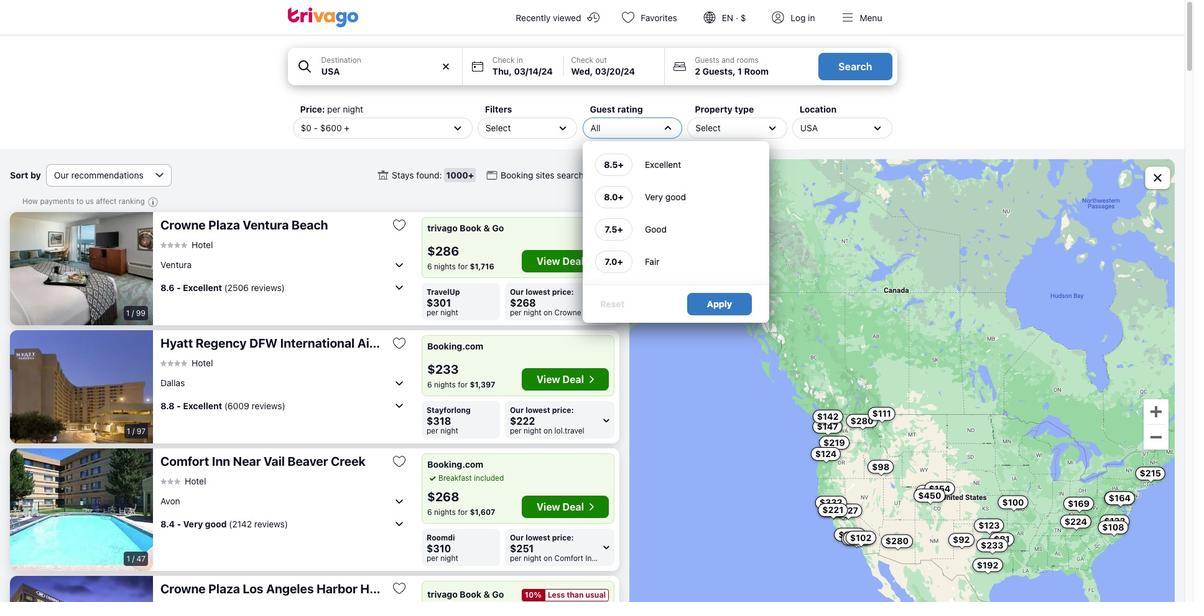 Task type: vqa. For each thing, say whether or not it's contained in the screenshot.


Task type: describe. For each thing, give the bounding box(es) containing it.
325
[[601, 170, 618, 181]]

inn inside our lowest price: $251 per night on comfort inn hotels
[[586, 553, 596, 563]]

apply
[[707, 299, 732, 309]]

$142
[[817, 411, 839, 421]]

Destination search field
[[321, 65, 455, 78]]

(2506
[[224, 282, 249, 293]]

stays found: 1000+
[[392, 170, 474, 181]]

$164 button
[[1104, 491, 1135, 505]]

- for crowne plaza ventura beach
[[177, 282, 181, 293]]

trivago logo image
[[288, 7, 359, 27]]

night inside our lowest price: $251 per night on comfort inn hotels
[[524, 553, 542, 563]]

$234
[[847, 532, 870, 543]]

price: inside our lowest price: $251 per night on comfort inn hotels
[[552, 533, 574, 542]]

$
[[741, 12, 746, 23]]

0 vertical spatial ventura
[[243, 218, 289, 232]]

location
[[800, 104, 837, 114]]

type
[[735, 104, 754, 114]]

deal for $233
[[563, 374, 584, 385]]

$192
[[977, 559, 998, 570]]

$127
[[837, 505, 858, 515]]

$100 button
[[998, 495, 1028, 509]]

crowne plaza los angeles harbor hotel button
[[160, 581, 392, 596]]

$286 for $286
[[427, 244, 459, 258]]

beach
[[292, 218, 328, 232]]

crowne plaza ventura beach button
[[160, 217, 382, 233]]

in for check
[[517, 55, 523, 65]]

sort by
[[10, 170, 41, 180]]

vail
[[264, 454, 285, 468]]

2 vertical spatial reviews)
[[254, 519, 288, 529]]

search
[[839, 61, 872, 72]]

$0
[[301, 122, 312, 133]]

$450 button
[[914, 488, 946, 502]]

night inside our lowest price: $222 per night on lol.travel
[[524, 426, 542, 435]]

hotel button for comfort
[[160, 476, 206, 487]]

·
[[736, 12, 738, 23]]

$233 inside $286 $233
[[981, 539, 1003, 550]]

6 for $286
[[427, 262, 432, 271]]

for for $268
[[458, 507, 468, 517]]

guests and rooms 2 guests, 1 room
[[695, 55, 769, 77]]

our for $233
[[510, 406, 524, 415]]

8.0+
[[604, 192, 624, 202]]

- for comfort inn near vail beaver creek
[[177, 519, 181, 529]]

night inside travelup $301 per night
[[441, 308, 458, 317]]

/ for comfort inn near vail beaver creek
[[132, 554, 134, 563]]

7.0+
[[605, 256, 623, 267]]

$81
[[994, 534, 1010, 544]]

price: per night
[[300, 104, 363, 114]]

47
[[137, 554, 146, 563]]

plaza inside "our lowest price: $268 per night on crowne plaza"
[[583, 308, 602, 317]]

$219 button
[[819, 436, 849, 449]]

$221 button
[[818, 503, 848, 517]]

& for crowne plaza los angeles harbor hotel, (san pedro, usa) image at the bottom of page
[[484, 589, 490, 599]]

price: for $286
[[552, 287, 574, 297]]

rooms
[[737, 55, 759, 65]]

1 vertical spatial $280
[[885, 535, 909, 546]]

night inside "our lowest price: $268 per night on crowne plaza"
[[524, 308, 542, 317]]

6 nights for $1,607
[[427, 507, 495, 517]]

$310
[[427, 543, 451, 554]]

lowest inside our lowest price: $251 per night on comfort inn hotels
[[526, 533, 550, 542]]

all
[[591, 122, 601, 133]]

$301
[[427, 297, 451, 309]]

trivago for crowne plaza ventura beach, (ventura, usa) image
[[427, 223, 458, 233]]

our lowest price: $251 per night on comfort inn hotels
[[510, 533, 621, 563]]

2
[[695, 66, 701, 77]]

$286 button
[[834, 528, 866, 541]]

03/20/24
[[595, 66, 635, 77]]

1 view from the top
[[537, 256, 560, 267]]

booking
[[501, 170, 533, 181]]

per inside our lowest price: $222 per night on lol.travel
[[510, 426, 522, 435]]

excellent for $286
[[183, 282, 222, 293]]

$164
[[1109, 492, 1131, 503]]

travelup $301 per night
[[427, 287, 460, 317]]

$1,607
[[470, 507, 495, 517]]

our lowest price: $222 per night on lol.travel
[[510, 406, 584, 435]]

crowne plaza los angeles harbor hotel
[[160, 581, 392, 596]]

$98
[[872, 461, 889, 472]]

sites
[[536, 170, 555, 181]]

$81 button
[[989, 532, 1014, 546]]

$180
[[1109, 492, 1131, 503]]

6 for $233
[[427, 380, 432, 389]]

$450
[[918, 490, 941, 500]]

$92 button
[[948, 533, 974, 547]]

1 / 99
[[126, 309, 146, 318]]

comfort inn near vail beaver creek button
[[160, 453, 382, 469]]

payments
[[40, 197, 74, 206]]

crowne for crowne plaza ventura beach
[[160, 218, 206, 232]]

nights for $233
[[434, 380, 456, 389]]

booking.com for comfort inn near vail beaver creek
[[427, 459, 483, 470]]

$1,397
[[470, 380, 495, 389]]

and
[[722, 55, 735, 65]]

$150 button
[[841, 532, 872, 545]]

night inside roomdi $310 per night
[[441, 553, 458, 563]]

comfort inside our lowest price: $251 per night on comfort inn hotels
[[555, 553, 583, 563]]

avon
[[160, 496, 180, 507]]

favorites
[[641, 12, 677, 23]]

$122 button
[[1100, 514, 1130, 528]]

on inside our lowest price: $251 per night on comfort inn hotels
[[544, 553, 553, 563]]

menu
[[860, 12, 882, 23]]

hotel for hyatt
[[192, 358, 213, 368]]

clear image
[[440, 61, 452, 72]]

trivago book & go for crowne plaza ventura beach, (ventura, usa) image
[[427, 223, 504, 233]]

7.0+ button
[[595, 251, 633, 273]]

night inside stayforlong $318 per night
[[441, 426, 458, 435]]

breakfast included button
[[427, 472, 504, 484]]

$154
[[929, 483, 950, 493]]

per inside our lowest price: $251 per night on comfort inn hotels
[[510, 553, 522, 563]]

$251
[[510, 543, 534, 554]]

$123 button
[[974, 518, 1004, 532]]

0 horizontal spatial $280
[[850, 415, 873, 426]]

0 vertical spatial excellent
[[645, 159, 681, 170]]

$219
[[823, 437, 845, 447]]

- for hyatt regency dfw international airport
[[177, 400, 181, 411]]

trivago book & go for crowne plaza los angeles harbor hotel, (san pedro, usa) image at the bottom of page
[[427, 589, 504, 599]]

10% less than usual
[[525, 590, 606, 599]]

$172 button
[[818, 503, 848, 517]]

- right $0
[[314, 122, 318, 133]]

0 vertical spatial $280 button
[[846, 414, 878, 428]]

our for $286
[[510, 287, 524, 297]]

hotel for comfort
[[185, 476, 206, 487]]

crowne for crowne plaza los angeles harbor hotel
[[160, 581, 206, 596]]

plaza for crowne plaza los angeles harbor hotel
[[208, 581, 240, 596]]

roomdi
[[427, 533, 455, 542]]

6 nights for $1,716
[[427, 262, 494, 271]]

$332 button
[[815, 496, 847, 509]]

found:
[[416, 170, 442, 181]]

creek
[[331, 454, 366, 468]]

angeles
[[266, 581, 314, 596]]

$172
[[823, 505, 844, 515]]

6 for $268
[[427, 507, 432, 517]]

Destination field
[[288, 48, 462, 85]]

view deal button for $286
[[522, 250, 609, 272]]

crowne plaza ventura beach, (ventura, usa) image
[[10, 212, 153, 325]]

$327
[[742, 301, 765, 312]]

stayforlong $318 per night
[[427, 406, 471, 435]]

favorites link
[[611, 0, 692, 35]]

in for log
[[808, 12, 815, 23]]

$1,716
[[470, 262, 494, 271]]

0 vertical spatial very
[[645, 192, 663, 202]]

7.5+ button
[[595, 218, 633, 241]]

1 for crowne plaza ventura beach
[[126, 309, 130, 318]]



Task type: locate. For each thing, give the bounding box(es) containing it.
1 horizontal spatial select
[[696, 122, 721, 133]]

crowne inside "our lowest price: $268 per night on crowne plaza"
[[555, 308, 581, 317]]

hotel up 8.4 - very good (2142 reviews)
[[185, 476, 206, 487]]

2 vertical spatial crowne
[[160, 581, 206, 596]]

2 on from the top
[[544, 426, 553, 435]]

2 vertical spatial hotel button
[[160, 476, 206, 487]]

hotel for crowne
[[192, 240, 213, 250]]

$117 button
[[640, 264, 668, 277]]

0 vertical spatial 6
[[427, 262, 432, 271]]

1 vertical spatial good
[[205, 519, 227, 529]]

price: inside our lowest price: $222 per night on lol.travel
[[552, 406, 574, 415]]

go for crowne plaza los angeles harbor hotel, (san pedro, usa) image at the bottom of page
[[492, 589, 504, 599]]

good up good
[[666, 192, 686, 202]]

stays
[[392, 170, 414, 181]]

0 vertical spatial our
[[510, 287, 524, 297]]

us
[[86, 197, 94, 206]]

/ left '97'
[[132, 427, 135, 436]]

2 6 from the top
[[427, 380, 432, 389]]

$233 up 6 nights for $1,397
[[427, 362, 459, 376]]

3 on from the top
[[544, 553, 553, 563]]

1 vertical spatial comfort
[[555, 553, 583, 563]]

go up $1,716
[[492, 223, 504, 233]]

recently viewed button
[[501, 0, 611, 35]]

1 horizontal spatial $280 button
[[881, 534, 913, 548]]

view up our lowest price: $222 per night on lol.travel
[[537, 374, 560, 385]]

2 booking.com from the top
[[427, 459, 483, 470]]

in up 03/14/24
[[517, 55, 523, 65]]

$180 button
[[1104, 491, 1135, 505]]

0 vertical spatial nights
[[434, 262, 456, 271]]

plaza for crowne plaza ventura beach
[[208, 218, 240, 232]]

excellent up the "very good"
[[645, 159, 681, 170]]

view deal up our lowest price: $222 per night on lol.travel
[[537, 374, 584, 385]]

1 vertical spatial on
[[544, 426, 553, 435]]

0 vertical spatial on
[[544, 308, 553, 317]]

harbor
[[317, 581, 358, 596]]

1 vertical spatial plaza
[[583, 308, 602, 317]]

8.5+ button
[[595, 154, 633, 176]]

very right 8.4
[[183, 519, 203, 529]]

1 vertical spatial /
[[132, 427, 135, 436]]

$192 button
[[973, 558, 1003, 572]]

$280 right the $102 button at the right bottom
[[885, 535, 909, 546]]

inn inside button
[[212, 454, 230, 468]]

reviews) down avon 'button'
[[254, 519, 288, 529]]

good left (2142
[[205, 519, 227, 529]]

0 vertical spatial $286
[[427, 244, 459, 258]]

our
[[510, 287, 524, 297], [510, 406, 524, 415], [510, 533, 524, 542]]

reviews) down ventura button
[[251, 282, 285, 293]]

1 horizontal spatial comfort
[[555, 553, 583, 563]]

deal left 7.0+
[[563, 256, 584, 267]]

- right 8.6
[[177, 282, 181, 293]]

for left $1,716
[[458, 262, 468, 271]]

1 vertical spatial $233
[[981, 539, 1003, 550]]

3 view from the top
[[537, 501, 560, 512]]

crowne plaza los angeles harbor hotel, (san pedro, usa) image
[[10, 576, 153, 602]]

nights for $286
[[434, 262, 456, 271]]

hotel button up 8.6
[[160, 240, 213, 251]]

usa
[[801, 122, 818, 133]]

$233
[[427, 362, 459, 376], [981, 539, 1003, 550]]

2 view from the top
[[537, 374, 560, 385]]

1 vertical spatial in
[[517, 55, 523, 65]]

3 for from the top
[[458, 507, 468, 517]]

log in button
[[761, 0, 830, 35]]

per inside "our lowest price: $268 per night on crowne plaza"
[[510, 308, 522, 317]]

$268 inside "our lowest price: $268 per night on crowne plaza"
[[510, 297, 536, 309]]

per inside travelup $301 per night
[[427, 308, 438, 317]]

1 nights from the top
[[434, 262, 456, 271]]

1 left '97'
[[127, 427, 130, 436]]

to
[[76, 197, 83, 206]]

1 vertical spatial inn
[[586, 553, 596, 563]]

6 up the stayforlong in the bottom of the page
[[427, 380, 432, 389]]

2 vertical spatial price:
[[552, 533, 574, 542]]

1 vertical spatial $286
[[838, 529, 861, 539]]

& for crowne plaza ventura beach, (ventura, usa) image
[[484, 223, 490, 233]]

hotel down the regency
[[192, 358, 213, 368]]

trivago book & go up 6 nights for $1,716
[[427, 223, 504, 233]]

view deal
[[537, 256, 584, 267], [537, 374, 584, 385], [537, 501, 584, 512]]

1 trivago book & go from the top
[[427, 223, 504, 233]]

1 for comfort inn near vail beaver creek
[[127, 554, 130, 563]]

1 vertical spatial lowest
[[526, 406, 550, 415]]

international
[[280, 336, 355, 350]]

- right 8.4
[[177, 519, 181, 529]]

select
[[486, 122, 511, 133], [696, 122, 721, 133]]

2 vertical spatial nights
[[434, 507, 456, 517]]

3 lowest from the top
[[526, 533, 550, 542]]

1 horizontal spatial check
[[571, 55, 593, 65]]

view deal button up our lowest price: $251 per night on comfort inn hotels
[[522, 495, 609, 518]]

0 vertical spatial view deal button
[[522, 250, 609, 272]]

1 horizontal spatial very
[[645, 192, 663, 202]]

guests
[[695, 55, 720, 65]]

1 booking.com from the top
[[427, 341, 483, 351]]

hotel inside button
[[360, 581, 392, 596]]

view deal button up our lowest price: $222 per night on lol.travel
[[522, 368, 609, 391]]

in right log
[[808, 12, 815, 23]]

hyatt
[[160, 336, 193, 350]]

$147 $68
[[817, 421, 851, 516]]

per inside stayforlong $318 per night
[[427, 426, 438, 435]]

$224
[[1065, 516, 1087, 526]]

1 check from the left
[[493, 55, 515, 65]]

check for wed,
[[571, 55, 593, 65]]

2 vertical spatial excellent
[[183, 400, 222, 411]]

0 vertical spatial booking.com
[[427, 341, 483, 351]]

/ left the 47
[[132, 554, 134, 563]]

6 up travelup
[[427, 262, 432, 271]]

ventura
[[243, 218, 289, 232], [160, 260, 192, 270]]

0 vertical spatial plaza
[[208, 218, 240, 232]]

/ left 99
[[132, 309, 134, 318]]

trivago down $310
[[427, 589, 458, 599]]

0 horizontal spatial good
[[205, 519, 227, 529]]

2 trivago from the top
[[427, 589, 458, 599]]

1 horizontal spatial good
[[666, 192, 686, 202]]

view deal button up "our lowest price: $268 per night on crowne plaza"
[[522, 250, 609, 272]]

0 vertical spatial go
[[492, 223, 504, 233]]

filters
[[485, 104, 512, 114]]

1 vertical spatial excellent
[[183, 282, 222, 293]]

our inside our lowest price: $222 per night on lol.travel
[[510, 406, 524, 415]]

2 check from the left
[[571, 55, 593, 65]]

en · $
[[722, 12, 746, 23]]

booking.com up 6 nights for $1,397
[[427, 341, 483, 351]]

$286 for $286 $233
[[838, 529, 861, 539]]

2 vertical spatial our
[[510, 533, 524, 542]]

$268
[[510, 297, 536, 309], [920, 486, 943, 497], [427, 489, 459, 504]]

1 vertical spatial reviews)
[[252, 400, 285, 411]]

lowest for $233
[[526, 406, 550, 415]]

1 our from the top
[[510, 287, 524, 297]]

1 hotel button from the top
[[160, 240, 213, 251]]

for left $1,397
[[458, 380, 468, 389]]

0 vertical spatial &
[[484, 223, 490, 233]]

1 horizontal spatial in
[[808, 12, 815, 23]]

6 nights for $1,397
[[427, 380, 495, 389]]

good
[[666, 192, 686, 202], [205, 519, 227, 529]]

nights up the stayforlong in the bottom of the page
[[434, 380, 456, 389]]

check inside check out wed, 03/20/24
[[571, 55, 593, 65]]

0 vertical spatial price:
[[552, 287, 574, 297]]

1 inside guests and rooms 2 guests, 1 room
[[738, 66, 742, 77]]

0 horizontal spatial $280 button
[[846, 414, 878, 428]]

hyatt regency dfw international airport, (dallas, usa) image
[[10, 330, 153, 444]]

0 horizontal spatial $268
[[427, 489, 459, 504]]

booking sites searched: 325
[[501, 170, 618, 181]]

comfort up 10% less than usual
[[555, 553, 583, 563]]

view up our lowest price: $251 per night on comfort inn hotels
[[537, 501, 560, 512]]

view up "our lowest price: $268 per night on crowne plaza"
[[537, 256, 560, 267]]

wed,
[[571, 66, 593, 77]]

select for filters
[[486, 122, 511, 133]]

check out wed, 03/20/24
[[571, 55, 635, 77]]

booking.com up 'breakfast'
[[427, 459, 483, 470]]

per
[[327, 104, 341, 114], [427, 308, 438, 317], [510, 308, 522, 317], [427, 426, 438, 435], [510, 426, 522, 435], [427, 553, 438, 563], [510, 553, 522, 563]]

2 vertical spatial /
[[132, 554, 134, 563]]

check up wed,
[[571, 55, 593, 65]]

nights
[[434, 262, 456, 271], [434, 380, 456, 389], [434, 507, 456, 517]]

&
[[484, 223, 490, 233], [484, 589, 490, 599]]

0 horizontal spatial $286
[[427, 244, 459, 258]]

how payments to us affect ranking
[[22, 197, 145, 206]]

2 vertical spatial deal
[[563, 501, 584, 512]]

excellent left '(6009'
[[183, 400, 222, 411]]

1 vertical spatial view deal button
[[522, 368, 609, 391]]

view deal button
[[522, 250, 609, 272], [522, 368, 609, 391], [522, 495, 609, 518]]

& left 10%
[[484, 589, 490, 599]]

ventura up 8.6
[[160, 260, 192, 270]]

1 vertical spatial crowne
[[555, 308, 581, 317]]

(2142
[[229, 519, 252, 529]]

1 for from the top
[[458, 262, 468, 271]]

6 up roomdi
[[427, 507, 432, 517]]

0 vertical spatial lowest
[[526, 287, 550, 297]]

97
[[137, 427, 146, 436]]

guests,
[[703, 66, 736, 77]]

check up thu, at the left of page
[[493, 55, 515, 65]]

sort
[[10, 170, 28, 180]]

hotel button for crowne
[[160, 240, 213, 251]]

0 horizontal spatial select
[[486, 122, 511, 133]]

check inside the 'check in thu, 03/14/24'
[[493, 55, 515, 65]]

lowest inside "our lowest price: $268 per night on crowne plaza"
[[526, 287, 550, 297]]

booking.com for hyatt regency dfw international airport
[[427, 341, 483, 351]]

3 hotel button from the top
[[160, 476, 206, 487]]

1 & from the top
[[484, 223, 490, 233]]

0 vertical spatial crowne
[[160, 218, 206, 232]]

hotel right harbor
[[360, 581, 392, 596]]

1 price: from the top
[[552, 287, 574, 297]]

price: for $233
[[552, 406, 574, 415]]

hotel down crowne plaza ventura beach
[[192, 240, 213, 250]]

2 trivago book & go from the top
[[427, 589, 504, 599]]

nights for $268
[[434, 507, 456, 517]]

1 for hyatt regency dfw international airport
[[127, 427, 130, 436]]

reset button
[[600, 299, 625, 310]]

2 our from the top
[[510, 406, 524, 415]]

lowest for $286
[[526, 287, 550, 297]]

deal up our lowest price: $251 per night on comfort inn hotels
[[563, 501, 584, 512]]

select down property
[[696, 122, 721, 133]]

1 left 99
[[126, 309, 130, 318]]

1 on from the top
[[544, 308, 553, 317]]

$327 button
[[738, 300, 769, 314]]

comfort inn near vail beaver creek, (avon, usa) image
[[10, 449, 153, 571]]

view deal for $268
[[537, 501, 584, 512]]

1 go from the top
[[492, 223, 504, 233]]

view deal up "our lowest price: $268 per night on crowne plaza"
[[537, 256, 584, 267]]

1 vertical spatial our
[[510, 406, 524, 415]]

in inside the 'check in thu, 03/14/24'
[[517, 55, 523, 65]]

$233 down $123 button
[[981, 539, 1003, 550]]

$600
[[320, 122, 342, 133]]

price: inside "our lowest price: $268 per night on crowne plaza"
[[552, 287, 574, 297]]

comfort up avon
[[160, 454, 209, 468]]

1 vertical spatial nights
[[434, 380, 456, 389]]

inn left near
[[212, 454, 230, 468]]

$318
[[427, 416, 451, 427]]

1 6 from the top
[[427, 262, 432, 271]]

1 deal from the top
[[563, 256, 584, 267]]

1 view deal button from the top
[[522, 250, 609, 272]]

$268 button
[[916, 485, 947, 498]]

1 vertical spatial for
[[458, 380, 468, 389]]

excellent for $233
[[183, 400, 222, 411]]

book for crowne plaza ventura beach, (ventura, usa) image
[[460, 223, 482, 233]]

0 horizontal spatial ventura
[[160, 260, 192, 270]]

on for $286
[[544, 308, 553, 317]]

/ for hyatt regency dfw international airport
[[132, 427, 135, 436]]

hotel button down "hyatt" at the bottom left
[[160, 358, 213, 369]]

$268 inside button
[[920, 486, 943, 497]]

2 vertical spatial view
[[537, 501, 560, 512]]

hotel button up avon
[[160, 476, 206, 487]]

2 vertical spatial 6
[[427, 507, 432, 517]]

in inside button
[[808, 12, 815, 23]]

3 nights from the top
[[434, 507, 456, 517]]

1 vertical spatial view deal
[[537, 374, 584, 385]]

deal for $268
[[563, 501, 584, 512]]

$154 button
[[924, 482, 955, 495]]

0 vertical spatial hotel button
[[160, 240, 213, 251]]

plaza
[[208, 218, 240, 232], [583, 308, 602, 317], [208, 581, 240, 596]]

$122
[[1104, 516, 1125, 526]]

1 vertical spatial book
[[460, 589, 482, 599]]

2 price: from the top
[[552, 406, 574, 415]]

go
[[492, 223, 504, 233], [492, 589, 504, 599]]

dallas button
[[160, 373, 407, 393]]

2 select from the left
[[696, 122, 721, 133]]

view for $268
[[537, 501, 560, 512]]

dallas
[[160, 378, 185, 388]]

hotel button for hyatt
[[160, 358, 213, 369]]

2 vertical spatial on
[[544, 553, 553, 563]]

hyatt regency dfw international airport button
[[160, 335, 399, 351]]

1 book from the top
[[460, 223, 482, 233]]

$147 button
[[812, 420, 842, 433]]

stayforlong
[[427, 406, 471, 415]]

0 vertical spatial /
[[132, 309, 134, 318]]

1 vertical spatial deal
[[563, 374, 584, 385]]

0 vertical spatial inn
[[212, 454, 230, 468]]

en · $ button
[[692, 0, 761, 35]]

airport
[[358, 336, 399, 350]]

0 horizontal spatial very
[[183, 519, 203, 529]]

2 horizontal spatial $268
[[920, 486, 943, 497]]

per inside roomdi $310 per night
[[427, 553, 438, 563]]

very up good
[[645, 192, 663, 202]]

1 vertical spatial trivago book & go
[[427, 589, 504, 599]]

1 vertical spatial 6
[[427, 380, 432, 389]]

$124 button
[[811, 447, 841, 461]]

2 & from the top
[[484, 589, 490, 599]]

0 vertical spatial trivago
[[427, 223, 458, 233]]

8.0+ button
[[595, 186, 633, 208]]

reviews) for dfw
[[252, 400, 285, 411]]

view deal button for $233
[[522, 368, 609, 391]]

0 vertical spatial deal
[[563, 256, 584, 267]]

1 lowest from the top
[[526, 287, 550, 297]]

1 horizontal spatial inn
[[586, 553, 596, 563]]

1 vertical spatial hotel button
[[160, 358, 213, 369]]

crowne
[[160, 218, 206, 232], [555, 308, 581, 317], [160, 581, 206, 596]]

reviews) for ventura
[[251, 282, 285, 293]]

1 vertical spatial booking.com
[[427, 459, 483, 470]]

0 horizontal spatial comfort
[[160, 454, 209, 468]]

go for crowne plaza ventura beach, (ventura, usa) image
[[492, 223, 504, 233]]

2 vertical spatial lowest
[[526, 533, 550, 542]]

2 vertical spatial view deal button
[[522, 495, 609, 518]]

0 vertical spatial good
[[666, 192, 686, 202]]

view deal button for $268
[[522, 495, 609, 518]]

roomdi $310 per night
[[427, 533, 458, 563]]

trivago for crowne plaza los angeles harbor hotel, (san pedro, usa) image at the bottom of page
[[427, 589, 458, 599]]

$280 button right $142 button
[[846, 414, 878, 428]]

room
[[744, 66, 769, 77]]

1 vertical spatial very
[[183, 519, 203, 529]]

rating
[[618, 104, 643, 114]]

$280 right $142 button
[[850, 415, 873, 426]]

0 vertical spatial view deal
[[537, 256, 584, 267]]

1 vertical spatial price:
[[552, 406, 574, 415]]

2 book from the top
[[460, 589, 482, 599]]

check for thu,
[[493, 55, 515, 65]]

$68 button
[[829, 504, 856, 518]]

3 deal from the top
[[563, 501, 584, 512]]

excellent left the (2506
[[183, 282, 222, 293]]

deal up our lowest price: $222 per night on lol.travel
[[563, 374, 584, 385]]

$221
[[822, 504, 843, 515]]

reviews) down "dallas" button
[[252, 400, 285, 411]]

less
[[548, 590, 565, 599]]

2 lowest from the top
[[526, 406, 550, 415]]

2 hotel button from the top
[[160, 358, 213, 369]]

0 horizontal spatial check
[[493, 55, 515, 65]]

- right "8.8"
[[177, 400, 181, 411]]

comfort inside button
[[160, 454, 209, 468]]

for for $233
[[458, 380, 468, 389]]

$280 button
[[846, 414, 878, 428], [881, 534, 913, 548]]

view for $233
[[537, 374, 560, 385]]

$280 button right the $102 button at the right bottom
[[881, 534, 913, 548]]

2 view deal button from the top
[[522, 368, 609, 391]]

& up $1,716
[[484, 223, 490, 233]]

1 vertical spatial $280 button
[[881, 534, 913, 548]]

night
[[343, 104, 363, 114], [441, 308, 458, 317], [524, 308, 542, 317], [441, 426, 458, 435], [524, 426, 542, 435], [441, 553, 458, 563], [524, 553, 542, 563]]

log in
[[791, 12, 815, 23]]

8.6 - excellent (2506 reviews)
[[160, 282, 285, 293]]

1 horizontal spatial ventura
[[243, 218, 289, 232]]

inn left hotels
[[586, 553, 596, 563]]

for for $286
[[458, 262, 468, 271]]

1 left the 47
[[127, 554, 130, 563]]

0 vertical spatial in
[[808, 12, 815, 23]]

map region
[[630, 159, 1175, 602]]

3 our from the top
[[510, 533, 524, 542]]

go left 10%
[[492, 589, 504, 599]]

3 view deal from the top
[[537, 501, 584, 512]]

1 select from the left
[[486, 122, 511, 133]]

$222
[[510, 416, 535, 427]]

10%
[[525, 590, 542, 599]]

for left $1,607 at the left bottom of page
[[458, 507, 468, 517]]

8.6
[[160, 282, 175, 293]]

0 horizontal spatial $233
[[427, 362, 459, 376]]

1 vertical spatial trivago
[[427, 589, 458, 599]]

2 for from the top
[[458, 380, 468, 389]]

1 horizontal spatial $280
[[885, 535, 909, 546]]

$124
[[815, 448, 837, 459]]

select down filters
[[486, 122, 511, 133]]

0 horizontal spatial inn
[[212, 454, 230, 468]]

1 view deal from the top
[[537, 256, 584, 267]]

check in thu, 03/14/24
[[493, 55, 553, 77]]

0 vertical spatial $280
[[850, 415, 873, 426]]

8.8 - excellent (6009 reviews)
[[160, 400, 285, 411]]

0 vertical spatial comfort
[[160, 454, 209, 468]]

our inside our lowest price: $251 per night on comfort inn hotels
[[510, 533, 524, 542]]

2 nights from the top
[[434, 380, 456, 389]]

ventura up ventura button
[[243, 218, 289, 232]]

trivago book & go down roomdi $310 per night
[[427, 589, 504, 599]]

nights up travelup
[[434, 262, 456, 271]]

1 horizontal spatial $233
[[981, 539, 1003, 550]]

lowest inside our lowest price: $222 per night on lol.travel
[[526, 406, 550, 415]]

/ for crowne plaza ventura beach
[[132, 309, 134, 318]]

view deal for $233
[[537, 374, 584, 385]]

2 vertical spatial plaza
[[208, 581, 240, 596]]

trivago up 6 nights for $1,716
[[427, 223, 458, 233]]

nights up roomdi
[[434, 507, 456, 517]]

3 price: from the top
[[552, 533, 574, 542]]

on for $233
[[544, 426, 553, 435]]

by
[[30, 170, 41, 180]]

2 deal from the top
[[563, 374, 584, 385]]

select for property type
[[696, 122, 721, 133]]

2 vertical spatial view deal
[[537, 501, 584, 512]]

2 go from the top
[[492, 589, 504, 599]]

$142 button
[[813, 410, 843, 423]]

on inside "our lowest price: $268 per night on crowne plaza"
[[544, 308, 553, 317]]

2 vertical spatial for
[[458, 507, 468, 517]]

1 vertical spatial go
[[492, 589, 504, 599]]

1 horizontal spatial $268
[[510, 297, 536, 309]]

1 horizontal spatial $286
[[838, 529, 861, 539]]

$215
[[1140, 468, 1161, 478]]

0 horizontal spatial in
[[517, 55, 523, 65]]

0 vertical spatial $233
[[427, 362, 459, 376]]

$108 button
[[1098, 520, 1129, 534]]

1 trivago from the top
[[427, 223, 458, 233]]

book for crowne plaza los angeles harbor hotel, (san pedro, usa) image at the bottom of page
[[460, 589, 482, 599]]

$286 inside $286 $233
[[838, 529, 861, 539]]

hyatt regency dfw international airport
[[160, 336, 399, 350]]

3 6 from the top
[[427, 507, 432, 517]]

in
[[808, 12, 815, 23], [517, 55, 523, 65]]

on inside our lowest price: $222 per night on lol.travel
[[544, 426, 553, 435]]

1 vertical spatial ventura
[[160, 260, 192, 270]]

1000+
[[446, 170, 474, 181]]

our inside "our lowest price: $268 per night on crowne plaza"
[[510, 287, 524, 297]]

property type
[[695, 104, 754, 114]]

2 view deal from the top
[[537, 374, 584, 385]]

1 down rooms
[[738, 66, 742, 77]]

3 view deal button from the top
[[522, 495, 609, 518]]

view deal up our lowest price: $251 per night on comfort inn hotels
[[537, 501, 584, 512]]



